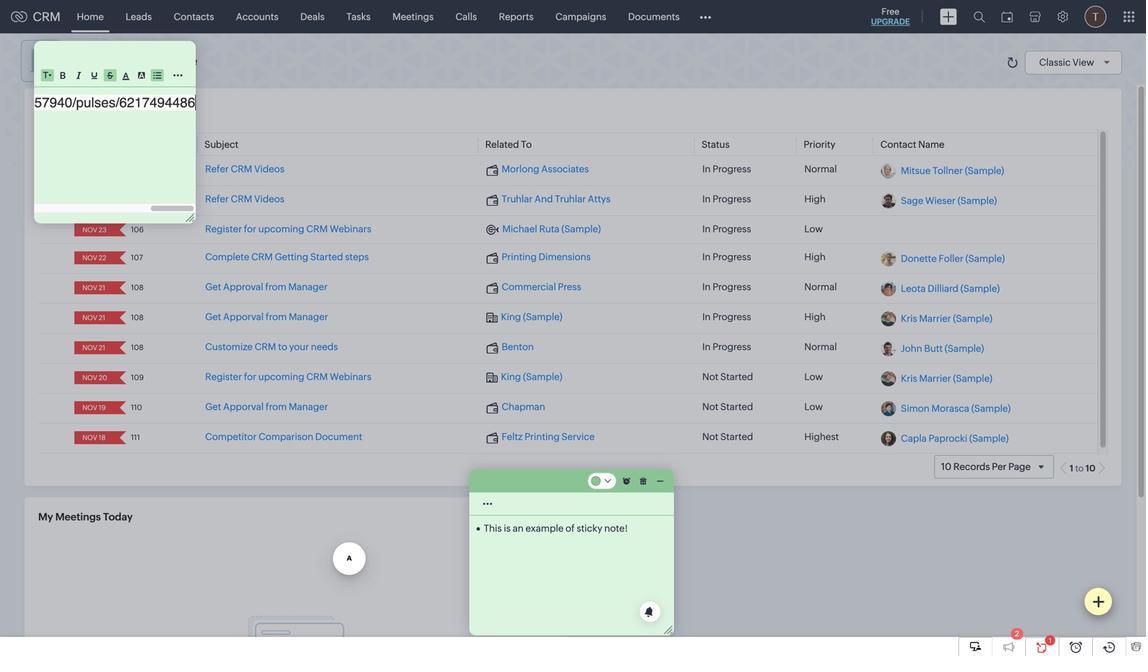 Task type: vqa. For each thing, say whether or not it's contained in the screenshot.


Task type: describe. For each thing, give the bounding box(es) containing it.
contacts link
[[163, 0, 225, 33]]

(sample) for simon morasca (sample) link
[[971, 403, 1011, 414]]

create new sticky note image
[[1092, 596, 1104, 609]]

kris marrier (sample) link for low
[[901, 373, 992, 384]]

leota
[[901, 283, 926, 294]]

get for king
[[205, 312, 221, 323]]

complete crm getting started steps link
[[205, 252, 369, 263]]

in progress for ruta
[[702, 224, 751, 235]]

kris marrier (sample) link for high
[[901, 313, 992, 324]]

67
[[131, 196, 139, 204]]

reports link
[[488, 0, 545, 33]]

michael
[[502, 224, 537, 235]]

refer crm videos link for truhlar and truhlar attys
[[205, 194, 284, 205]]

home link
[[66, 0, 115, 33]]

2 not from the top
[[702, 402, 718, 413]]

(sample) for sage wieser (sample) 'link'
[[958, 195, 997, 206]]

foller
[[939, 253, 964, 264]]

7 progress from the top
[[713, 342, 751, 353]]

sage
[[901, 195, 923, 206]]

(sample) for low kris marrier (sample) link
[[953, 373, 992, 384]]

name
[[918, 139, 945, 150]]

classic view
[[1039, 57, 1094, 68]]

in progress for (sample)
[[702, 312, 751, 323]]

in for (sample)
[[702, 312, 711, 323]]

your
[[289, 342, 309, 353]]

get approval from manager
[[205, 282, 328, 293]]

ruta
[[539, 224, 560, 235]]

comparison
[[259, 432, 313, 443]]

(sample) for john butt (sample) link at right bottom
[[945, 343, 984, 354]]

status
[[702, 139, 730, 150]]

documents
[[628, 11, 680, 22]]

leads
[[126, 11, 152, 22]]

in for and
[[702, 194, 711, 205]]

progress for dimensions
[[713, 252, 751, 263]]

michael ruta (sample)
[[502, 224, 601, 235]]

tasks link
[[336, 0, 382, 33]]

contacts
[[174, 11, 214, 22]]

(sample) down commercial press
[[523, 312, 562, 323]]

benton
[[502, 342, 534, 353]]

free
[[882, 6, 900, 17]]

commercial
[[502, 282, 556, 293]]

webinars for michael
[[330, 224, 371, 235]]

webinars for king
[[330, 372, 371, 383]]

110
[[131, 404, 142, 413]]

in for associates
[[702, 164, 711, 175]]

register for upcoming crm webinars for king (sample)
[[205, 372, 371, 383]]

videos for truhlar
[[254, 194, 284, 205]]

register for upcoming crm webinars for michael ruta (sample)
[[205, 224, 371, 235]]

1 truhlar from the left
[[502, 194, 533, 205]]

108 for get apporval from manager
[[131, 314, 144, 322]]

priority link
[[804, 139, 835, 150]]

0 horizontal spatial to
[[278, 342, 287, 353]]

109
[[131, 374, 144, 383]]

3 get from the top
[[205, 402, 221, 413]]

printing inside printing dimensions link
[[502, 252, 537, 263]]

from for commercial
[[265, 282, 286, 293]]

king for register for upcoming crm webinars
[[501, 372, 521, 383]]

turtle
[[164, 54, 197, 68]]

subject
[[205, 139, 238, 150]]

2 truhlar from the left
[[555, 194, 586, 205]]

refer crm videos for morlong associates
[[205, 164, 284, 175]]

calendar image
[[1001, 11, 1013, 22]]

meetings link
[[382, 0, 445, 33]]

for for king (sample)
[[244, 372, 256, 383]]

not started for printing
[[702, 432, 753, 443]]

1 low from the top
[[804, 224, 823, 235]]

related
[[485, 139, 519, 150]]

simon
[[901, 403, 930, 414]]

complete
[[205, 252, 249, 263]]

contact name
[[880, 139, 945, 150]]

welcome
[[74, 54, 129, 68]]

terry
[[131, 54, 162, 68]]

status link
[[702, 139, 730, 150]]

crm left getting
[[251, 252, 273, 263]]

tollner
[[933, 165, 963, 176]]

refer crm videos link for morlong associates
[[205, 164, 284, 175]]

competitor comparison document
[[205, 432, 362, 443]]

1 vertical spatial to
[[1075, 464, 1084, 474]]

106
[[131, 226, 144, 234]]

profile element
[[1077, 0, 1115, 33]]

deals link
[[289, 0, 336, 33]]

refer for morlong associates
[[205, 164, 229, 175]]

marrier for low
[[919, 373, 951, 384]]

subject link
[[205, 139, 238, 150]]

search image
[[973, 11, 985, 23]]

truhlar and truhlar attys
[[502, 194, 611, 205]]

commercial press
[[502, 282, 581, 293]]

wieser
[[925, 195, 956, 206]]

king (sample) link for get apporval from manager
[[486, 312, 562, 324]]

reports
[[499, 11, 534, 22]]

apporval for chapman
[[223, 402, 264, 413]]

progress for (sample)
[[713, 312, 751, 323]]

crm down subject link
[[231, 164, 252, 175]]

upcoming for michael
[[258, 224, 304, 235]]

refer crm videos for truhlar and truhlar attys
[[205, 194, 284, 205]]

create menu element
[[932, 0, 965, 33]]

kris for high
[[901, 313, 917, 324]]

printing dimensions link
[[486, 252, 591, 264]]

attys
[[588, 194, 611, 205]]

complete crm getting started steps
[[205, 252, 369, 263]]

refer for truhlar and truhlar attys
[[205, 194, 229, 205]]

document
[[315, 432, 362, 443]]

111
[[131, 434, 140, 443]]

profile image
[[1085, 6, 1107, 28]]

paprocki
[[929, 433, 967, 444]]

(sample) for mitsue tollner (sample) link
[[965, 165, 1004, 176]]

leads link
[[115, 0, 163, 33]]

high for kris marrier (sample)
[[804, 312, 826, 323]]

(sample) for donette foller (sample) link
[[965, 253, 1005, 264]]

truhlar and truhlar attys link
[[486, 194, 611, 206]]

capla
[[901, 433, 927, 444]]

apporval for king (sample)
[[223, 312, 264, 323]]

service
[[562, 432, 595, 443]]

my meetings today
[[38, 512, 133, 524]]

progress for ruta
[[713, 224, 751, 235]]

progress for and
[[713, 194, 751, 205]]

1 for 1
[[1049, 638, 1052, 645]]

customize crm to your needs link
[[205, 342, 338, 353]]

low for simon morasca (sample)
[[804, 402, 823, 413]]

get apporval from manager link for king (sample)
[[205, 312, 328, 323]]

10
[[1086, 464, 1096, 474]]

king for get apporval from manager
[[501, 312, 521, 323]]

get approval from manager link
[[205, 282, 328, 293]]

commercial press link
[[486, 282, 581, 294]]

kris for low
[[901, 373, 917, 384]]

calls link
[[445, 0, 488, 33]]

morasca
[[932, 403, 969, 414]]

contact
[[880, 139, 916, 150]]

108 for get approval from manager
[[131, 284, 144, 292]]

sage wieser (sample)
[[901, 195, 997, 206]]

capla paprocki (sample)
[[901, 433, 1009, 444]]

started for king (sample)
[[720, 372, 753, 383]]

my
[[38, 512, 53, 524]]

priority
[[804, 139, 835, 150]]

chapman link
[[486, 402, 545, 414]]



Task type: locate. For each thing, give the bounding box(es) containing it.
in for dimensions
[[702, 252, 711, 263]]

1 to 10
[[1070, 464, 1096, 474]]

mitsue tollner (sample)
[[901, 165, 1004, 176]]

feltz printing service link
[[486, 432, 595, 444]]

crm right logo
[[33, 10, 60, 24]]

3 high from the top
[[804, 312, 826, 323]]

2 king from the top
[[501, 372, 521, 383]]

kris marrier (sample) up morasca
[[901, 373, 992, 384]]

reminder image
[[623, 478, 630, 485]]

4 in progress from the top
[[702, 252, 751, 263]]

(sample) right morasca
[[971, 403, 1011, 414]]

donette foller (sample)
[[901, 253, 1005, 264]]

get apporval from manager link down get approval from manager link
[[205, 312, 328, 323]]

(sample) inside michael ruta (sample) link
[[561, 224, 601, 235]]

refer
[[205, 164, 229, 175], [205, 194, 229, 205]]

2 high from the top
[[804, 252, 826, 263]]

3 normal from the top
[[804, 342, 837, 353]]

customize
[[205, 342, 253, 353]]

5 in from the top
[[702, 282, 711, 293]]

meetings right my
[[55, 512, 101, 524]]

apporval down approval
[[223, 312, 264, 323]]

register
[[205, 224, 242, 235], [205, 372, 242, 383]]

delete image
[[640, 478, 647, 485]]

campaigns link
[[545, 0, 617, 33]]

home
[[77, 11, 104, 22]]

1 vertical spatial low
[[804, 372, 823, 383]]

in for press
[[702, 282, 711, 293]]

get apporval from manager link for chapman
[[205, 402, 328, 413]]

for up complete
[[244, 224, 256, 235]]

0 vertical spatial marrier
[[919, 313, 951, 324]]

0 vertical spatial to
[[278, 342, 287, 353]]

1 not started from the top
[[702, 372, 753, 383]]

campaigns
[[555, 11, 606, 22]]

1 vertical spatial register
[[205, 372, 242, 383]]

competitor
[[205, 432, 257, 443]]

calls
[[456, 11, 477, 22]]

king (sample) down commercial press link
[[501, 312, 562, 323]]

1 king from the top
[[501, 312, 521, 323]]

1 vertical spatial get apporval from manager
[[205, 402, 328, 413]]

2
[[1015, 630, 1019, 639]]

printing dimensions
[[502, 252, 591, 263]]

1 videos from the top
[[254, 164, 284, 175]]

1 left 10
[[1070, 464, 1073, 474]]

1 vertical spatial register for upcoming crm webinars
[[205, 372, 371, 383]]

(sample) for 'leota dilliard (sample)' link
[[961, 283, 1000, 294]]

6 in from the top
[[702, 312, 711, 323]]

1 vertical spatial for
[[244, 372, 256, 383]]

2 apporval from the top
[[223, 402, 264, 413]]

(sample) right dilliard
[[961, 283, 1000, 294]]

accounts link
[[225, 0, 289, 33]]

in progress for press
[[702, 282, 751, 293]]

1 vertical spatial register for upcoming crm webinars link
[[205, 372, 371, 383]]

2 low from the top
[[804, 372, 823, 383]]

0 vertical spatial printing
[[502, 252, 537, 263]]

0 horizontal spatial truhlar
[[502, 194, 533, 205]]

0 vertical spatial upcoming
[[258, 224, 304, 235]]

free upgrade
[[871, 6, 910, 26]]

progress
[[713, 164, 751, 175], [713, 194, 751, 205], [713, 224, 751, 235], [713, 252, 751, 263], [713, 282, 751, 293], [713, 312, 751, 323], [713, 342, 751, 353]]

7 in progress from the top
[[702, 342, 751, 353]]

crm down needs
[[306, 372, 328, 383]]

1 vertical spatial 1
[[1049, 638, 1052, 645]]

0 vertical spatial webinars
[[330, 224, 371, 235]]

register for upcoming crm webinars link for michael ruta (sample)
[[205, 224, 371, 235]]

0 vertical spatial meetings
[[392, 11, 434, 22]]

2 get apporval from manager from the top
[[205, 402, 328, 413]]

benton link
[[486, 342, 534, 354]]

refer crm videos down subject link
[[205, 164, 284, 175]]

0 vertical spatial manager
[[288, 282, 328, 293]]

2 vertical spatial not
[[702, 432, 718, 443]]

approval
[[223, 282, 263, 293]]

1 vertical spatial king (sample) link
[[486, 372, 562, 384]]

to
[[521, 139, 532, 150]]

2 kris from the top
[[901, 373, 917, 384]]

4 progress from the top
[[713, 252, 751, 263]]

register for upcoming crm webinars up complete crm getting started steps link
[[205, 224, 371, 235]]

2 webinars from the top
[[330, 372, 371, 383]]

manager up comparison at the left of page
[[289, 402, 328, 413]]

manager down getting
[[288, 282, 328, 293]]

1 kris marrier (sample) link from the top
[[901, 313, 992, 324]]

webinars up the steps
[[330, 224, 371, 235]]

1 not from the top
[[702, 372, 718, 383]]

king (sample) for not started
[[501, 372, 562, 383]]

not for printing
[[702, 432, 718, 443]]

to left 10
[[1075, 464, 1084, 474]]

classic
[[1039, 57, 1071, 68]]

0 vertical spatial kris
[[901, 313, 917, 324]]

apporval up competitor
[[223, 402, 264, 413]]

mitsue tollner (sample) link
[[901, 165, 1004, 176]]

1 right 2
[[1049, 638, 1052, 645]]

register for michael ruta (sample)
[[205, 224, 242, 235]]

2 normal from the top
[[804, 282, 837, 293]]

0 vertical spatial high
[[804, 194, 826, 205]]

register for upcoming crm webinars link up complete crm getting started steps link
[[205, 224, 371, 235]]

today
[[103, 512, 133, 524]]

1 register from the top
[[205, 224, 242, 235]]

2 marrier from the top
[[919, 373, 951, 384]]

0 vertical spatial normal
[[804, 164, 837, 175]]

in progress
[[702, 164, 751, 175], [702, 194, 751, 205], [702, 224, 751, 235], [702, 252, 751, 263], [702, 282, 751, 293], [702, 312, 751, 323], [702, 342, 751, 353]]

king (sample) link up 'benton' at left
[[486, 312, 562, 324]]

king (sample) for in progress
[[501, 312, 562, 323]]

upgrade
[[871, 17, 910, 26]]

1 in from the top
[[702, 164, 711, 175]]

(sample) right butt at the right of page
[[945, 343, 984, 354]]

2 upcoming from the top
[[258, 372, 304, 383]]

customize crm to your needs
[[205, 342, 338, 353]]

in progress for dimensions
[[702, 252, 751, 263]]

marrier for high
[[919, 313, 951, 324]]

0 vertical spatial not started
[[702, 372, 753, 383]]

1 vertical spatial videos
[[254, 194, 284, 205]]

2 kris marrier (sample) from the top
[[901, 373, 992, 384]]

king (sample)
[[501, 312, 562, 323], [501, 372, 562, 383]]

1 vertical spatial upcoming
[[258, 372, 304, 383]]

0 vertical spatial king (sample)
[[501, 312, 562, 323]]

press
[[558, 282, 581, 293]]

refer crm videos link down subject at the top left of the page
[[205, 194, 284, 205]]

feltz printing service
[[502, 432, 595, 443]]

108
[[131, 284, 144, 292], [131, 314, 144, 322], [131, 344, 144, 352]]

1 vertical spatial webinars
[[330, 372, 371, 383]]

1
[[1070, 464, 1073, 474], [1049, 638, 1052, 645]]

1 vertical spatial king
[[501, 372, 521, 383]]

1 king (sample) link from the top
[[486, 312, 562, 324]]

2 refer from the top
[[205, 194, 229, 205]]

0 vertical spatial not
[[702, 372, 718, 383]]

morlong
[[502, 164, 539, 175]]

1 vertical spatial meetings
[[55, 512, 101, 524]]

to left the your
[[278, 342, 287, 353]]

6 in progress from the top
[[702, 312, 751, 323]]

1 high from the top
[[804, 194, 826, 205]]

meetings left the calls
[[392, 11, 434, 22]]

getting
[[275, 252, 308, 263]]

0 vertical spatial refer crm videos
[[205, 164, 284, 175]]

butt
[[924, 343, 943, 354]]

0 vertical spatial videos
[[254, 164, 284, 175]]

crm
[[33, 10, 60, 24], [231, 164, 252, 175], [231, 194, 252, 205], [306, 224, 328, 235], [251, 252, 273, 263], [255, 342, 276, 353], [306, 372, 328, 383]]

manager up the your
[[289, 312, 328, 323]]

0 vertical spatial 108
[[131, 284, 144, 292]]

0 vertical spatial register
[[205, 224, 242, 235]]

get apporval from manager up competitor comparison document
[[205, 402, 328, 413]]

king down benton link
[[501, 372, 521, 383]]

0 vertical spatial low
[[804, 224, 823, 235]]

1 register for upcoming crm webinars link from the top
[[205, 224, 371, 235]]

crm left the your
[[255, 342, 276, 353]]

2 progress from the top
[[713, 194, 751, 205]]

0 vertical spatial 1
[[1070, 464, 1073, 474]]

1 vertical spatial normal
[[804, 282, 837, 293]]

107
[[131, 254, 143, 262]]

register up complete
[[205, 224, 242, 235]]

simon morasca (sample)
[[901, 403, 1011, 414]]

low for kris marrier (sample)
[[804, 372, 823, 383]]

upcoming down the customize crm to your needs link
[[258, 372, 304, 383]]

1 register for upcoming crm webinars from the top
[[205, 224, 371, 235]]

1 vertical spatial refer crm videos link
[[205, 194, 284, 205]]

truhlar left and
[[502, 194, 533, 205]]

capla paprocki (sample) link
[[901, 433, 1009, 444]]

not
[[702, 372, 718, 383], [702, 402, 718, 413], [702, 432, 718, 443]]

0 vertical spatial get apporval from manager
[[205, 312, 328, 323]]

high for sage wieser (sample)
[[804, 194, 826, 205]]

logo image
[[11, 11, 27, 22]]

meetings
[[392, 11, 434, 22], [55, 512, 101, 524]]

2 vertical spatial from
[[266, 402, 287, 413]]

leota dilliard (sample) link
[[901, 283, 1000, 294]]

0 horizontal spatial meetings
[[55, 512, 101, 524]]

2 in from the top
[[702, 194, 711, 205]]

2 vertical spatial 108
[[131, 344, 144, 352]]

1 vertical spatial apporval
[[223, 402, 264, 413]]

1 horizontal spatial 1
[[1070, 464, 1073, 474]]

refer crm videos link down subject link
[[205, 164, 284, 175]]

1 vertical spatial refer crm videos
[[205, 194, 284, 205]]

normal for leota dilliard (sample)
[[804, 282, 837, 293]]

2 get from the top
[[205, 312, 221, 323]]

king (sample) link for register for upcoming crm webinars
[[486, 372, 562, 384]]

1 in progress from the top
[[702, 164, 751, 175]]

0 vertical spatial register for upcoming crm webinars
[[205, 224, 371, 235]]

get up customize
[[205, 312, 221, 323]]

get apporval from manager link
[[205, 312, 328, 323], [205, 402, 328, 413]]

1 for 1 to 10
[[1070, 464, 1073, 474]]

john butt (sample)
[[901, 343, 984, 354]]

manager for king
[[289, 312, 328, 323]]

feltz
[[502, 432, 523, 443]]

1 vertical spatial not started
[[702, 402, 753, 413]]

marrier down butt at the right of page
[[919, 373, 951, 384]]

(sample) for high kris marrier (sample) link
[[953, 313, 992, 324]]

0 vertical spatial register for upcoming crm webinars link
[[205, 224, 371, 235]]

get apporval from manager for king (sample)
[[205, 312, 328, 323]]

3 progress from the top
[[713, 224, 751, 235]]

not for (sample)
[[702, 372, 718, 383]]

2 videos from the top
[[254, 194, 284, 205]]

1 vertical spatial high
[[804, 252, 826, 263]]

get left approval
[[205, 282, 221, 293]]

1 marrier from the top
[[919, 313, 951, 324]]

1 refer crm videos link from the top
[[205, 164, 284, 175]]

2 vertical spatial get
[[205, 402, 221, 413]]

crm down subject at the top left of the page
[[231, 194, 252, 205]]

videos
[[254, 164, 284, 175], [254, 194, 284, 205]]

morlong associates
[[502, 164, 589, 175]]

2 in progress from the top
[[702, 194, 751, 205]]

king
[[501, 312, 521, 323], [501, 372, 521, 383]]

1 upcoming from the top
[[258, 224, 304, 235]]

1 vertical spatial manager
[[289, 312, 328, 323]]

3 108 from the top
[[131, 344, 144, 352]]

0 vertical spatial get
[[205, 282, 221, 293]]

manager for commercial
[[288, 282, 328, 293]]

2 108 from the top
[[131, 314, 144, 322]]

1 vertical spatial marrier
[[919, 373, 951, 384]]

None field
[[43, 70, 52, 81], [78, 194, 110, 207], [78, 224, 110, 237], [78, 252, 110, 265], [78, 282, 110, 295], [78, 312, 110, 325], [78, 342, 110, 355], [78, 372, 110, 385], [78, 402, 110, 415], [78, 432, 110, 445], [43, 70, 52, 81], [78, 194, 110, 207], [78, 224, 110, 237], [78, 252, 110, 265], [78, 282, 110, 295], [78, 312, 110, 325], [78, 342, 110, 355], [78, 372, 110, 385], [78, 402, 110, 415], [78, 432, 110, 445]]

1 vertical spatial get
[[205, 312, 221, 323]]

search element
[[965, 0, 993, 33]]

register for king (sample)
[[205, 372, 242, 383]]

kris marrier (sample) link up morasca
[[901, 373, 992, 384]]

1 vertical spatial refer
[[205, 194, 229, 205]]

(sample) right wieser
[[958, 195, 997, 206]]

1 progress from the top
[[713, 164, 751, 175]]

progress for associates
[[713, 164, 751, 175]]

1 vertical spatial king (sample)
[[501, 372, 562, 383]]

0 vertical spatial from
[[265, 282, 286, 293]]

refer down subject at the top left of the page
[[205, 194, 229, 205]]

(sample) for "capla paprocki (sample)" link
[[969, 433, 1009, 444]]

1 108 from the top
[[131, 284, 144, 292]]

1 horizontal spatial to
[[1075, 464, 1084, 474]]

normal for john butt (sample)
[[804, 342, 837, 353]]

in progress for and
[[702, 194, 751, 205]]

competitor comparison document link
[[205, 432, 362, 443]]

from up competitor comparison document
[[266, 402, 287, 413]]

normal for mitsue tollner (sample)
[[804, 164, 837, 175]]

3 in progress from the top
[[702, 224, 751, 235]]

1 kris marrier (sample) from the top
[[901, 313, 992, 324]]

1 vertical spatial not
[[702, 402, 718, 413]]

1 for from the top
[[244, 224, 256, 235]]

printing right feltz
[[525, 432, 560, 443]]

king (sample) up chapman at the left bottom
[[501, 372, 562, 383]]

create menu image
[[940, 9, 957, 25]]

register for upcoming crm webinars link for king (sample)
[[205, 372, 371, 383]]

printing inside feltz printing service link
[[525, 432, 560, 443]]

1 vertical spatial kris marrier (sample)
[[901, 373, 992, 384]]

2 vertical spatial high
[[804, 312, 826, 323]]

from down complete crm getting started steps
[[265, 282, 286, 293]]

manager
[[288, 282, 328, 293], [289, 312, 328, 323], [289, 402, 328, 413]]

associates
[[541, 164, 589, 175]]

2 vertical spatial low
[[804, 402, 823, 413]]

(sample) right ruta
[[561, 224, 601, 235]]

and
[[535, 194, 553, 205]]

steps
[[345, 252, 369, 263]]

minimize image
[[657, 481, 664, 483]]

(sample) right the paprocki
[[969, 433, 1009, 444]]

kris marrier (sample) for high
[[901, 313, 992, 324]]

1 get apporval from manager link from the top
[[205, 312, 328, 323]]

1 vertical spatial get apporval from manager link
[[205, 402, 328, 413]]

webinars
[[330, 224, 371, 235], [330, 372, 371, 383]]

4 in from the top
[[702, 252, 711, 263]]

(sample) right tollner
[[965, 165, 1004, 176]]

0 vertical spatial refer crm videos link
[[205, 164, 284, 175]]

0 vertical spatial get apporval from manager link
[[205, 312, 328, 323]]

2 register for upcoming crm webinars from the top
[[205, 372, 371, 383]]

(sample) up chapman at the left bottom
[[523, 372, 562, 383]]

upcoming for king
[[258, 372, 304, 383]]

needs
[[311, 342, 338, 353]]

1 refer from the top
[[205, 164, 229, 175]]

truhlar right and
[[555, 194, 586, 205]]

2 kris marrier (sample) link from the top
[[901, 373, 992, 384]]

1 get from the top
[[205, 282, 221, 293]]

get up competitor
[[205, 402, 221, 413]]

1 vertical spatial 108
[[131, 314, 144, 322]]

1 horizontal spatial meetings
[[392, 11, 434, 22]]

0 horizontal spatial 1
[[1049, 638, 1052, 645]]

(sample) up simon morasca (sample)
[[953, 373, 992, 384]]

kris marrier (sample) link down dilliard
[[901, 313, 992, 324]]

upcoming up complete crm getting started steps link
[[258, 224, 304, 235]]

1 get apporval from manager from the top
[[205, 312, 328, 323]]

dimensions
[[539, 252, 591, 263]]

in progress for associates
[[702, 164, 751, 175]]

refer crm videos link
[[205, 164, 284, 175], [205, 194, 284, 205]]

0 vertical spatial for
[[244, 224, 256, 235]]

(sample) right foller
[[965, 253, 1005, 264]]

kris marrier (sample) for low
[[901, 373, 992, 384]]

2 register for upcoming crm webinars link from the top
[[205, 372, 371, 383]]

kris up john
[[901, 313, 917, 324]]

5 in progress from the top
[[702, 282, 751, 293]]

2 not started from the top
[[702, 402, 753, 413]]

1 vertical spatial from
[[266, 312, 287, 323]]

started for feltz printing service
[[720, 432, 753, 443]]

get apporval from manager down get approval from manager link
[[205, 312, 328, 323]]

2 refer crm videos from the top
[[205, 194, 284, 205]]

0 vertical spatial kris marrier (sample)
[[901, 313, 992, 324]]

7 in from the top
[[702, 342, 711, 353]]

simon morasca (sample) link
[[901, 403, 1011, 414]]

0 vertical spatial refer
[[205, 164, 229, 175]]

from for king
[[266, 312, 287, 323]]

3 low from the top
[[804, 402, 823, 413]]

3 not started from the top
[[702, 432, 753, 443]]

3 not from the top
[[702, 432, 718, 443]]

michael ruta (sample) link
[[486, 224, 601, 236]]

108 for customize crm to your needs
[[131, 344, 144, 352]]

welcome terry turtle
[[74, 54, 197, 68]]

started
[[310, 252, 343, 263], [720, 372, 753, 383], [720, 402, 753, 413], [720, 432, 753, 443]]

5 progress from the top
[[713, 282, 751, 293]]

2 vertical spatial manager
[[289, 402, 328, 413]]

classic view link
[[1039, 57, 1115, 68]]

leota dilliard (sample)
[[901, 283, 1000, 294]]

get apporval from manager for chapman
[[205, 402, 328, 413]]

1 apporval from the top
[[223, 312, 264, 323]]

0 vertical spatial king
[[501, 312, 521, 323]]

1 kris from the top
[[901, 313, 917, 324]]

kris down john
[[901, 373, 917, 384]]

related to link
[[485, 139, 532, 150]]

progress for press
[[713, 282, 751, 293]]

2 vertical spatial normal
[[804, 342, 837, 353]]

from up customize crm to your needs
[[266, 312, 287, 323]]

2 king (sample) link from the top
[[486, 372, 562, 384]]

0 vertical spatial king (sample) link
[[486, 312, 562, 324]]

6 progress from the top
[[713, 312, 751, 323]]

1 vertical spatial printing
[[525, 432, 560, 443]]

1 vertical spatial kris
[[901, 373, 917, 384]]

marrier up butt at the right of page
[[919, 313, 951, 324]]

register for upcoming crm webinars link down the your
[[205, 372, 371, 383]]

2 register from the top
[[205, 372, 242, 383]]

2 refer crm videos link from the top
[[205, 194, 284, 205]]

1 normal from the top
[[804, 164, 837, 175]]

kris marrier (sample) down dilliard
[[901, 313, 992, 324]]

john butt (sample) link
[[901, 343, 984, 354]]

1 king (sample) from the top
[[501, 312, 562, 323]]

this is an example of sticky note!
[[484, 524, 628, 535]]

documents link
[[617, 0, 691, 33]]

register down customize
[[205, 372, 242, 383]]

3 in from the top
[[702, 224, 711, 235]]

king (sample) link up chapman at the left bottom
[[486, 372, 562, 384]]

1 vertical spatial kris marrier (sample) link
[[901, 373, 992, 384]]

in for ruta
[[702, 224, 711, 235]]

refer crm videos down subject at the top left of the page
[[205, 194, 284, 205]]

get apporval from manager link up competitor comparison document
[[205, 402, 328, 413]]

2 king (sample) from the top
[[501, 372, 562, 383]]

(sample) down leota dilliard (sample)
[[953, 313, 992, 324]]

0 vertical spatial apporval
[[223, 312, 264, 323]]

0 vertical spatial kris marrier (sample) link
[[901, 313, 992, 324]]

videos for morlong
[[254, 164, 284, 175]]

for for michael ruta (sample)
[[244, 224, 256, 235]]

refer down subject link
[[205, 164, 229, 175]]

crm link
[[11, 10, 60, 24]]

refer crm videos
[[205, 164, 284, 175], [205, 194, 284, 205]]

apporval
[[223, 312, 264, 323], [223, 402, 264, 413]]

2 get apporval from manager link from the top
[[205, 402, 328, 413]]

high for donette foller (sample)
[[804, 252, 826, 263]]

2 vertical spatial not started
[[702, 432, 753, 443]]

register for upcoming crm webinars down the your
[[205, 372, 371, 383]]

upcoming
[[258, 224, 304, 235], [258, 372, 304, 383]]

1 refer crm videos from the top
[[205, 164, 284, 175]]

crm up getting
[[306, 224, 328, 235]]

get for commercial
[[205, 282, 221, 293]]

not started for (sample)
[[702, 372, 753, 383]]

1 webinars from the top
[[330, 224, 371, 235]]

2 for from the top
[[244, 372, 256, 383]]

1 horizontal spatial truhlar
[[555, 194, 586, 205]]

for down customize
[[244, 372, 256, 383]]

webinars down needs
[[330, 372, 371, 383]]

printing down michael
[[502, 252, 537, 263]]

donette foller (sample) link
[[901, 253, 1005, 264]]

king up benton link
[[501, 312, 521, 323]]

started for chapman
[[720, 402, 753, 413]]



